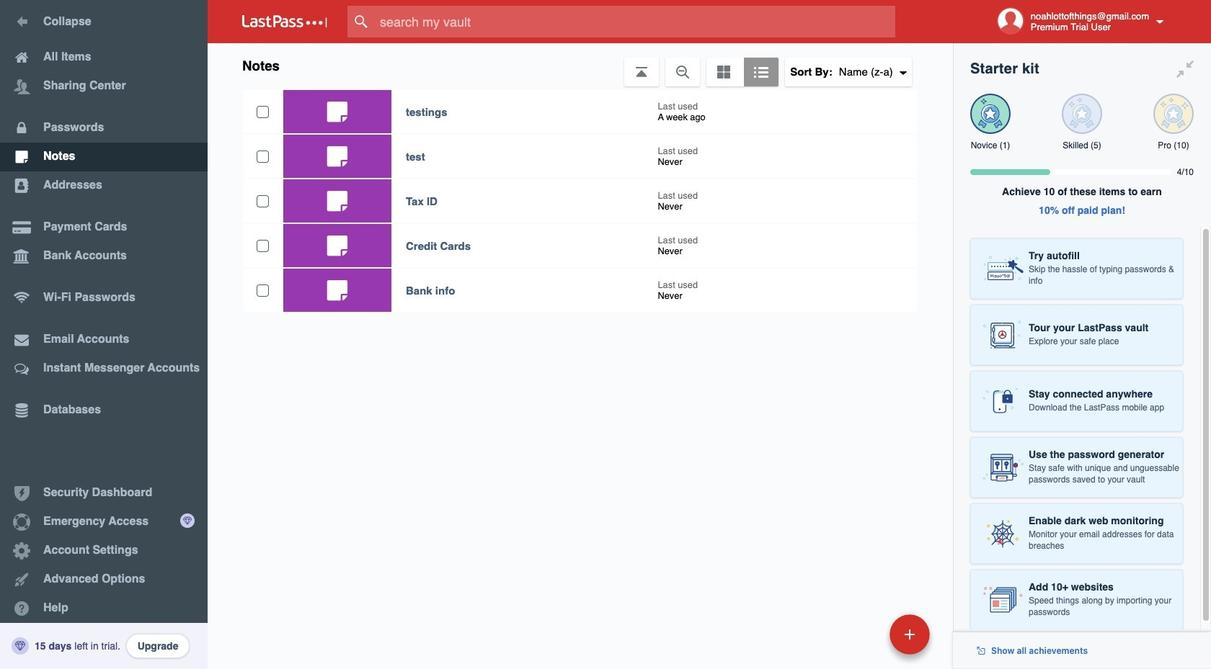 Task type: describe. For each thing, give the bounding box(es) containing it.
vault options navigation
[[208, 43, 953, 87]]

new item element
[[791, 614, 935, 655]]



Task type: locate. For each thing, give the bounding box(es) containing it.
search my vault text field
[[348, 6, 924, 37]]

lastpass image
[[242, 15, 327, 28]]

Search search field
[[348, 6, 924, 37]]

main navigation navigation
[[0, 0, 208, 670]]

new item navigation
[[791, 611, 939, 670]]



Task type: vqa. For each thing, say whether or not it's contained in the screenshot.
caret right image
no



